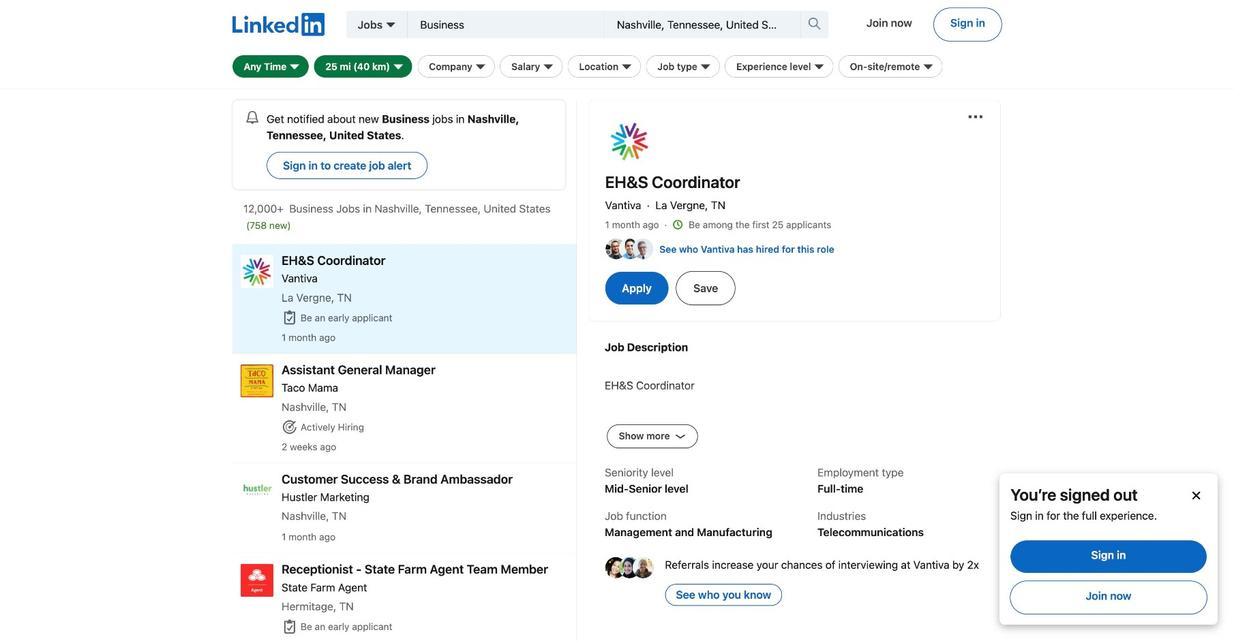 Task type: vqa. For each thing, say whether or not it's contained in the screenshot.
topmost svg image
yes



Task type: describe. For each thing, give the bounding box(es) containing it.
primary element
[[233, 0, 1002, 52]]

svg image
[[282, 310, 298, 326]]

Search job titles or companies search field
[[419, 17, 582, 32]]



Task type: locate. For each thing, give the bounding box(es) containing it.
dialog
[[1000, 474, 1218, 626]]

2 svg image from the top
[[282, 619, 298, 636]]

1 vertical spatial svg image
[[282, 619, 298, 636]]

1 svg image from the top
[[282, 420, 298, 436]]

svg image
[[282, 420, 298, 436], [282, 619, 298, 636]]

Location search field
[[616, 17, 779, 32]]

main content
[[233, 100, 577, 642]]

None search field
[[408, 11, 829, 38]]

0 vertical spatial svg image
[[282, 420, 298, 436]]

vantiva image
[[605, 117, 655, 166]]

clock image
[[673, 220, 684, 231]]



